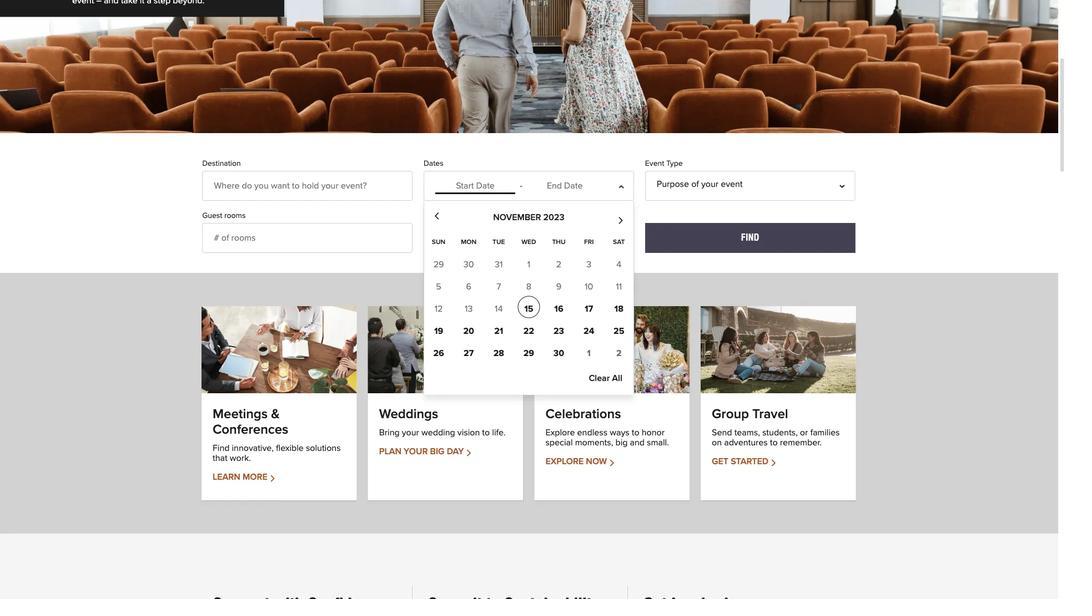 Task type: locate. For each thing, give the bounding box(es) containing it.
space
[[445, 212, 465, 220]]

1 horizontal spatial event
[[645, 160, 664, 168]]

a group of four ladies enjoying a picnic image
[[701, 306, 856, 394]]

on
[[712, 439, 722, 448]]

0 vertical spatial event
[[645, 160, 664, 168]]

2 for "sat, dec 2, 2023" cell
[[617, 350, 622, 358]]

1 horizontal spatial 29
[[524, 350, 534, 358]]

big
[[430, 448, 445, 457]]

learn
[[213, 474, 240, 482]]

2 inside cell
[[617, 350, 622, 358]]

1 up wed, nov 8, 2023 cell
[[527, 261, 530, 270]]

sun
[[432, 239, 446, 246]]

clear all link
[[589, 373, 623, 384]]

0 vertical spatial 1
[[527, 261, 530, 270]]

0 vertical spatial 29
[[434, 261, 444, 270]]

plan your big day
[[379, 448, 464, 457]]

grid
[[424, 230, 634, 363]]

thu, nov 9, 2023 cell
[[556, 283, 562, 292]]

3
[[587, 261, 592, 270]]

25
[[614, 327, 625, 336]]

29 inside wed, nov 29, 2023 cell
[[524, 350, 534, 358]]

event
[[645, 160, 664, 168], [424, 212, 443, 220]]

2 horizontal spatial to
[[770, 439, 778, 448]]

meetings
[[213, 408, 268, 421]]

1 vertical spatial 1
[[587, 350, 591, 358]]

sun, nov 19, 2023 cell
[[428, 318, 450, 341]]

1 vertical spatial 29
[[524, 350, 534, 358]]

clear all
[[589, 374, 623, 383]]

to inside 'explore endless ways to honor special moments, big and small.'
[[632, 429, 640, 438]]

1 vertical spatial your
[[402, 429, 419, 438]]

29 down 22
[[524, 350, 534, 358]]

arrow right image
[[466, 447, 472, 457], [609, 458, 615, 467], [771, 458, 777, 467], [269, 473, 276, 483]]

2
[[556, 261, 562, 270], [617, 350, 622, 358]]

event left type on the top of page
[[645, 160, 664, 168]]

0 horizontal spatial event
[[424, 212, 443, 220]]

2 down 25
[[617, 350, 622, 358]]

16
[[555, 305, 564, 314]]

thu, nov 23, 2023 cell
[[548, 318, 570, 341]]

honor
[[642, 429, 665, 438]]

thu, nov 16, 2023 cell
[[548, 296, 570, 318]]

24
[[584, 327, 594, 336]]

that
[[213, 454, 228, 463]]

to up and
[[632, 429, 640, 438]]

21
[[494, 327, 503, 336]]

sat, nov 11, 2023 cell
[[616, 283, 622, 292]]

or
[[800, 429, 808, 438]]

started
[[731, 458, 769, 467]]

1 vertical spatial 30
[[554, 350, 564, 358]]

arrow right image for weddings
[[466, 447, 472, 457]]

fri, nov 17, 2023 cell
[[578, 296, 600, 318]]

tue, nov 21, 2023 cell
[[488, 318, 510, 341]]

your right of
[[702, 180, 719, 189]]

your down weddings
[[402, 429, 419, 438]]

work.
[[230, 454, 251, 463]]

0 horizontal spatial 1
[[527, 261, 530, 270]]

0 vertical spatial your
[[702, 180, 719, 189]]

23
[[554, 327, 564, 336]]

0 horizontal spatial 29
[[434, 261, 444, 270]]

30 down "23"
[[554, 350, 564, 358]]

sat, dec 2, 2023 cell
[[608, 341, 630, 363]]

15
[[524, 305, 534, 314]]

1 inside cell
[[587, 350, 591, 358]]

arrow right image right the day
[[466, 447, 472, 457]]

purpose of your event
[[657, 180, 743, 189]]

Guest rooms text field
[[202, 223, 413, 253]]

fri, dec 1, 2023 cell
[[578, 341, 600, 363]]

1 horizontal spatial 2
[[617, 350, 622, 358]]

and
[[630, 439, 645, 448]]

event type
[[645, 160, 683, 168]]

innovative,
[[232, 444, 274, 453]]

families
[[811, 429, 840, 438]]

22
[[524, 327, 534, 336]]

1 vertical spatial event
[[424, 212, 443, 220]]

29 up 5
[[434, 261, 444, 270]]

moments,
[[575, 439, 613, 448]]

to left life.
[[482, 429, 490, 438]]

thu, nov 30, 2023 cell
[[548, 341, 570, 363]]

0 horizontal spatial 2
[[556, 261, 562, 270]]

sat
[[613, 239, 625, 246]]

your
[[702, 180, 719, 189], [402, 429, 419, 438]]

1 horizontal spatial to
[[632, 429, 640, 438]]

0 vertical spatial 2
[[556, 261, 562, 270]]

wedding
[[422, 429, 455, 438]]

1 down 24 at the right of page
[[587, 350, 591, 358]]

vision
[[458, 429, 480, 438]]

1 horizontal spatial 1
[[587, 350, 591, 358]]

destination
[[202, 160, 241, 168]]

fri, nov 24, 2023 cell
[[578, 318, 600, 341]]

30 up mon, nov 6, 2023 cell
[[464, 261, 474, 270]]

30 inside cell
[[554, 350, 564, 358]]

Event space text field
[[424, 223, 634, 253]]

1 vertical spatial 2
[[617, 350, 622, 358]]

adventures
[[724, 439, 768, 448]]

30
[[464, 261, 474, 270], [554, 350, 564, 358]]

arrow right image right started
[[771, 458, 777, 467]]

0 horizontal spatial 30
[[464, 261, 474, 270]]

tue
[[493, 239, 505, 246]]

1 horizontal spatial 30
[[554, 350, 564, 358]]

28
[[494, 350, 504, 358]]

10
[[585, 283, 593, 292]]

to down students,
[[770, 439, 778, 448]]

0 vertical spatial 30
[[464, 261, 474, 270]]

Destination text field
[[202, 171, 413, 201]]

thu, nov 2, 2023 cell
[[556, 261, 562, 270]]

event for event type
[[645, 160, 664, 168]]

november 2023
[[493, 214, 565, 223]]

1
[[527, 261, 530, 270], [587, 350, 591, 358]]

guest
[[202, 212, 222, 220]]

arrow right image right 'now'
[[609, 458, 615, 467]]

6
[[466, 283, 472, 292]]

None submit
[[645, 223, 856, 253]]

27
[[464, 350, 474, 358]]

wed
[[522, 239, 536, 246]]

Start Date text field
[[435, 178, 515, 194]]

sun, nov 12, 2023 cell
[[435, 305, 443, 314]]

mon, nov 6, 2023 cell
[[466, 283, 472, 292]]

2 up 9
[[556, 261, 562, 270]]

meetings & conferences
[[213, 408, 289, 437]]

arrow right image for group travel
[[771, 458, 777, 467]]

now
[[586, 458, 607, 467]]

guest rooms
[[202, 212, 246, 220]]

to
[[482, 429, 490, 438], [632, 429, 640, 438], [770, 439, 778, 448]]

bring
[[379, 429, 400, 438]]

day
[[447, 448, 464, 457]]

learn more
[[213, 474, 268, 482]]

event left "space"
[[424, 212, 443, 220]]

arrow right image right the more
[[269, 473, 276, 483]]

sat, nov 25, 2023 cell
[[608, 318, 630, 341]]

arrow right image for celebrations
[[609, 458, 615, 467]]

14
[[495, 305, 503, 314]]



Task type: describe. For each thing, give the bounding box(es) containing it.
cropped overhead of three people working at a wooden table in a marriott meeting space image
[[202, 306, 357, 394]]

30 for mon, oct 30, 2023 cell
[[464, 261, 474, 270]]

explore now
[[546, 458, 607, 467]]

mon, nov 20, 2023 cell
[[458, 318, 480, 341]]

students,
[[763, 429, 798, 438]]

17
[[585, 305, 593, 314]]

event space
[[424, 212, 465, 220]]

mon
[[461, 239, 477, 246]]

31
[[495, 261, 503, 270]]

9
[[556, 283, 562, 292]]

more
[[243, 474, 268, 482]]

event
[[721, 180, 743, 189]]

clear
[[589, 374, 610, 383]]

explore now link
[[546, 458, 615, 467]]

wed, nov 1, 2023 cell
[[527, 261, 530, 270]]

event for event space
[[424, 212, 443, 220]]

tue, nov 7, 2023 cell
[[497, 283, 501, 292]]

of
[[692, 180, 699, 189]]

plan
[[379, 448, 402, 457]]

explore endless ways to honor special moments, big and small.
[[546, 429, 669, 448]]

mon, nov 27, 2023 cell
[[458, 341, 480, 363]]

29 for wed, nov 29, 2023 cell at the bottom of the page
[[524, 350, 534, 358]]

couple celebrating down the wedding aisle. image
[[368, 306, 523, 394]]

2023
[[544, 214, 565, 223]]

conferences
[[213, 424, 289, 437]]

1 for fri, dec 1, 2023 cell
[[587, 350, 591, 358]]

travel
[[753, 408, 788, 422]]

mon, nov 13, 2023 cell
[[465, 305, 473, 314]]

purpose
[[657, 180, 689, 189]]

life.
[[492, 429, 506, 438]]

sun, oct 29, 2023 cell
[[434, 261, 444, 270]]

20
[[463, 327, 474, 336]]

29 for sun, oct 29, 2023 cell at the left top of the page
[[434, 261, 444, 270]]

learn more link
[[213, 473, 276, 483]]

tue, nov 14, 2023 cell
[[495, 305, 503, 314]]

send
[[712, 429, 732, 438]]

grid containing 29
[[424, 230, 634, 363]]

thu
[[552, 239, 566, 246]]

weddings
[[379, 408, 438, 422]]

a group of friends enjoying a birthday celebration image
[[535, 306, 690, 394]]

30 for thu, nov 30, 2023 cell at the bottom right of the page
[[554, 350, 564, 358]]

group
[[712, 408, 749, 422]]

get started
[[712, 458, 769, 467]]

12
[[435, 305, 443, 314]]

november
[[493, 214, 541, 223]]

plan your big day link
[[379, 447, 472, 457]]

&
[[271, 408, 280, 421]]

type
[[666, 160, 683, 168]]

group travel
[[712, 408, 788, 422]]

explore
[[546, 429, 575, 438]]

endless
[[577, 429, 608, 438]]

8
[[526, 283, 532, 292]]

2 for thu, nov 2, 2023 cell
[[556, 261, 562, 270]]

rooms
[[224, 212, 246, 220]]

solutions
[[306, 444, 341, 453]]

to inside send teams, students, or families on adventures to remember.
[[770, 439, 778, 448]]

two people in a conference room with chairs image
[[0, 0, 1059, 133]]

wed, nov 22, 2023 cell
[[518, 318, 540, 341]]

mon, oct 30, 2023 cell
[[464, 261, 474, 270]]

arrow down image
[[625, 182, 634, 191]]

19
[[434, 327, 443, 336]]

1 horizontal spatial your
[[702, 180, 719, 189]]

send teams, students, or families on adventures to remember.
[[712, 429, 840, 448]]

find
[[213, 444, 230, 453]]

wed, nov 29, 2023 cell
[[518, 341, 540, 363]]

explore
[[546, 458, 584, 467]]

small.
[[647, 439, 669, 448]]

tue, oct 31, 2023 cell
[[495, 261, 503, 270]]

arrow right image for meetings & conferences
[[269, 473, 276, 483]]

4
[[617, 261, 622, 270]]

get started link
[[712, 458, 777, 467]]

-
[[520, 182, 523, 190]]

18
[[615, 305, 624, 314]]

ways
[[610, 429, 630, 438]]

your
[[404, 448, 428, 457]]

flexible
[[276, 444, 304, 453]]

dates
[[424, 160, 444, 168]]

fri, nov 10, 2023 cell
[[585, 283, 593, 292]]

sat, nov 4, 2023 cell
[[617, 261, 622, 270]]

find innovative, flexible solutions that work.
[[213, 444, 341, 463]]

End Date text field
[[525, 178, 605, 194]]

fri
[[584, 239, 594, 246]]

wed, nov 15, 2023 cell
[[518, 296, 540, 318]]

big
[[616, 439, 628, 448]]

get
[[712, 458, 729, 467]]

all
[[612, 374, 623, 383]]

26
[[433, 350, 444, 358]]

sun, nov 5, 2023 cell
[[436, 283, 441, 292]]

sat, nov 18, 2023 cell
[[608, 296, 630, 318]]

0 horizontal spatial to
[[482, 429, 490, 438]]

tue, nov 28, 2023 cell
[[488, 341, 510, 363]]

fri, nov 3, 2023 cell
[[587, 261, 592, 270]]

teams,
[[735, 429, 760, 438]]

1 for the wed, nov 1, 2023 cell at top
[[527, 261, 530, 270]]

13
[[465, 305, 473, 314]]

remember.
[[780, 439, 822, 448]]

bring your wedding vision to life.
[[379, 429, 506, 438]]

5
[[436, 283, 441, 292]]

sun, nov 26, 2023 cell
[[428, 341, 450, 363]]

celebrations
[[546, 408, 621, 422]]

wed, nov 8, 2023 cell
[[526, 283, 532, 292]]

7
[[497, 283, 501, 292]]

special
[[546, 439, 573, 448]]

0 horizontal spatial your
[[402, 429, 419, 438]]



Task type: vqa. For each thing, say whether or not it's contained in the screenshot.
District Of Columbia (32)
no



